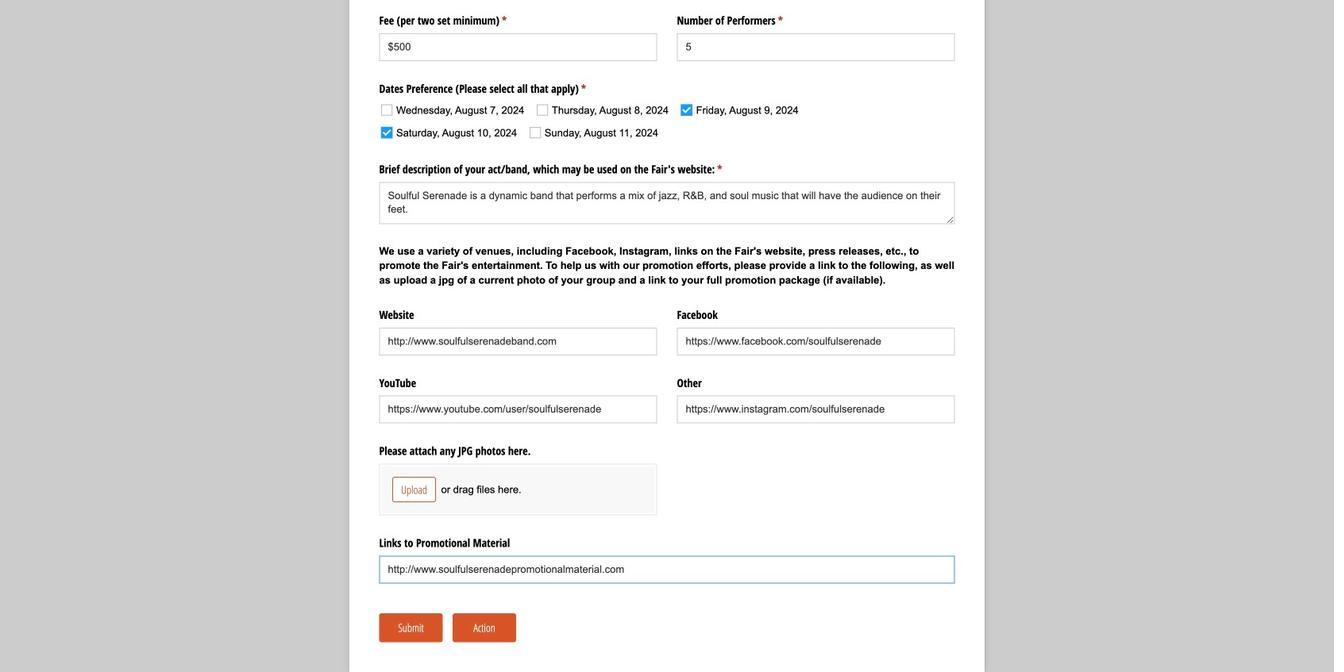Task type: describe. For each thing, give the bounding box(es) containing it.
checkbox-group element
[[376, 97, 955, 147]]



Task type: locate. For each thing, give the bounding box(es) containing it.
None text field
[[379, 33, 657, 61], [379, 328, 657, 356], [379, 396, 657, 424], [677, 396, 955, 424], [379, 557, 955, 584], [379, 33, 657, 61], [379, 328, 657, 356], [379, 396, 657, 424], [677, 396, 955, 424], [379, 557, 955, 584]]

None text field
[[677, 33, 955, 61], [379, 182, 955, 224], [677, 328, 955, 356], [677, 33, 955, 61], [379, 182, 955, 224], [677, 328, 955, 356]]



Task type: vqa. For each thing, say whether or not it's contained in the screenshot.
checkbox-group element at top
yes



